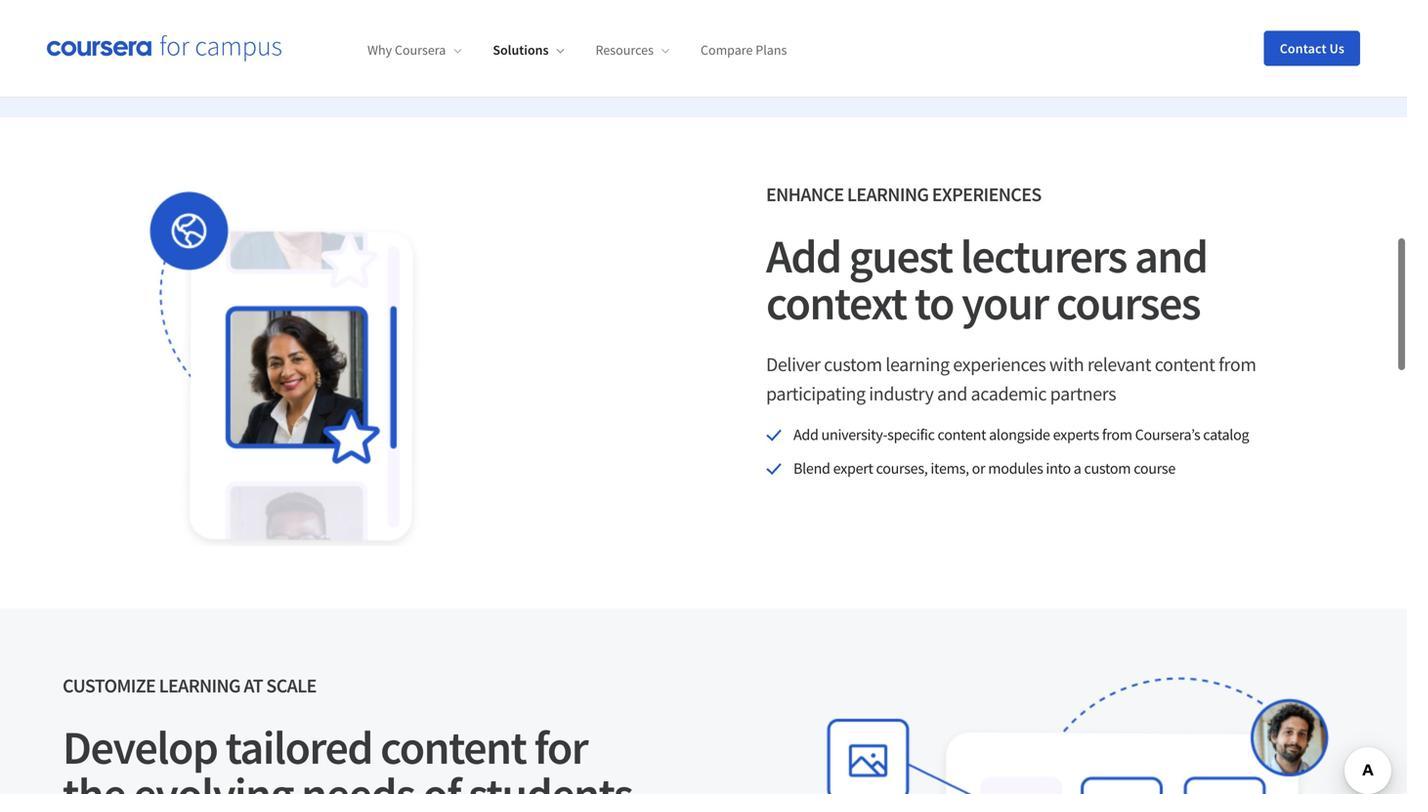 Task type: describe. For each thing, give the bounding box(es) containing it.
experiences
[[954, 353, 1046, 377]]

1 horizontal spatial custom
[[1085, 459, 1132, 479]]

or
[[972, 459, 986, 479]]

customize
[[63, 674, 156, 699]]

compare plans
[[701, 41, 787, 59]]

1 horizontal spatial content
[[938, 426, 987, 445]]

into
[[1047, 459, 1071, 479]]

industry
[[869, 382, 934, 406]]

deliver
[[767, 353, 821, 377]]

develop tailored content for the evolving needs of students
[[63, 719, 633, 795]]

why coursera link
[[368, 41, 462, 59]]

guest
[[849, 227, 953, 286]]

needs
[[301, 766, 415, 795]]

specific
[[888, 426, 935, 445]]

add for add university-specific content alongside experts from coursera's catalog
[[794, 426, 819, 445]]

add guest lecturers and context to your courses
[[767, 227, 1208, 333]]

participating
[[767, 382, 866, 406]]

content inside develop tailored content for the evolving needs of students
[[380, 719, 526, 777]]

relevant
[[1088, 353, 1152, 377]]

add university-specific content alongside experts from coursera's catalog
[[794, 426, 1250, 445]]

university-
[[822, 426, 888, 445]]

plans
[[756, 41, 787, 59]]

blend
[[794, 459, 831, 479]]

learning
[[886, 353, 950, 377]]

of
[[423, 766, 461, 795]]

and inside deliver custom learning experiences with relevant content from participating industry and academic partners
[[938, 382, 968, 406]]

us
[[1330, 40, 1345, 57]]

experiences
[[933, 183, 1042, 207]]

partners
[[1051, 382, 1117, 406]]

a
[[1074, 459, 1082, 479]]

deliver custom learning experiences with relevant content from participating industry and academic partners
[[767, 353, 1257, 406]]

to
[[915, 274, 954, 333]]

why
[[368, 41, 392, 59]]

coursera
[[395, 41, 446, 59]]

with
[[1050, 353, 1085, 377]]

enhance learning experiences
[[767, 183, 1042, 207]]

courses,
[[877, 459, 928, 479]]



Task type: locate. For each thing, give the bounding box(es) containing it.
from up catalog
[[1219, 353, 1257, 377]]

modules
[[989, 459, 1044, 479]]

scale
[[266, 674, 317, 699]]

learning for tailored
[[159, 674, 241, 699]]

0 vertical spatial add
[[767, 227, 841, 286]]

contact us button
[[1265, 31, 1361, 66]]

learning left at
[[159, 674, 241, 699]]

the
[[63, 766, 125, 795]]

from inside deliver custom learning experiences with relevant content from participating industry and academic partners
[[1219, 353, 1257, 377]]

add down "enhance" on the right of the page
[[767, 227, 841, 286]]

custom
[[824, 353, 883, 377], [1085, 459, 1132, 479]]

for
[[534, 719, 588, 777]]

enhance
[[767, 183, 844, 207]]

solutions
[[493, 41, 549, 59]]

2 horizontal spatial content
[[1155, 353, 1216, 377]]

1 vertical spatial and
[[938, 382, 968, 406]]

items,
[[931, 459, 970, 479]]

from right the experts
[[1103, 426, 1133, 445]]

learning for guest
[[848, 183, 929, 207]]

custom right a
[[1085, 459, 1132, 479]]

add
[[767, 227, 841, 286], [794, 426, 819, 445]]

resources
[[596, 41, 654, 59]]

solutions link
[[493, 41, 565, 59]]

alongside
[[990, 426, 1051, 445]]

academic
[[971, 382, 1047, 406]]

add up blend
[[794, 426, 819, 445]]

develop
[[63, 719, 218, 777]]

customize learning at scale
[[63, 674, 317, 699]]

0 vertical spatial and
[[1135, 227, 1208, 286]]

0 horizontal spatial from
[[1103, 426, 1133, 445]]

learning
[[848, 183, 929, 207], [159, 674, 241, 699]]

1 vertical spatial custom
[[1085, 459, 1132, 479]]

lecturers
[[961, 227, 1127, 286]]

1 horizontal spatial and
[[1135, 227, 1208, 286]]

0 horizontal spatial custom
[[824, 353, 883, 377]]

coursera for campus image
[[47, 35, 282, 62]]

context
[[767, 274, 907, 333]]

evolving
[[133, 766, 293, 795]]

1 vertical spatial learning
[[159, 674, 241, 699]]

compare
[[701, 41, 753, 59]]

0 horizontal spatial and
[[938, 382, 968, 406]]

from
[[1219, 353, 1257, 377], [1103, 426, 1133, 445]]

blend expert courses, items, or modules into a custom course
[[794, 459, 1176, 479]]

custom inside deliver custom learning experiences with relevant content from participating industry and academic partners
[[824, 353, 883, 377]]

1 horizontal spatial learning
[[848, 183, 929, 207]]

contact
[[1281, 40, 1327, 57]]

custom up participating
[[824, 353, 883, 377]]

0 horizontal spatial content
[[380, 719, 526, 777]]

0 vertical spatial content
[[1155, 353, 1216, 377]]

1 vertical spatial add
[[794, 426, 819, 445]]

1 horizontal spatial from
[[1219, 353, 1257, 377]]

your
[[962, 274, 1049, 333]]

course
[[1134, 459, 1176, 479]]

content
[[1155, 353, 1216, 377], [938, 426, 987, 445], [380, 719, 526, 777]]

add for add guest lecturers and context to your courses
[[767, 227, 841, 286]]

tailored
[[226, 719, 373, 777]]

and inside "add guest lecturers and context to your courses"
[[1135, 227, 1208, 286]]

1 vertical spatial content
[[938, 426, 987, 445]]

0 vertical spatial custom
[[824, 353, 883, 377]]

content inside deliver custom learning experiences with relevant content from participating industry and academic partners
[[1155, 353, 1216, 377]]

coursera's
[[1136, 426, 1201, 445]]

1 vertical spatial from
[[1103, 426, 1133, 445]]

add inside "add guest lecturers and context to your courses"
[[767, 227, 841, 286]]

at
[[244, 674, 263, 699]]

0 vertical spatial learning
[[848, 183, 929, 207]]

students
[[469, 766, 633, 795]]

contact us
[[1281, 40, 1345, 57]]

compare plans link
[[701, 41, 787, 59]]

0 horizontal spatial learning
[[159, 674, 241, 699]]

experts
[[1054, 426, 1100, 445]]

course builder illustration 2 image
[[63, 180, 420, 547]]

and
[[1135, 227, 1208, 286], [938, 382, 968, 406]]

courses
[[1057, 274, 1201, 333]]

resources link
[[596, 41, 670, 59]]

learning up guest
[[848, 183, 929, 207]]

catalog
[[1204, 426, 1250, 445]]

0 vertical spatial from
[[1219, 353, 1257, 377]]

expert
[[834, 459, 874, 479]]

2 vertical spatial content
[[380, 719, 526, 777]]

why coursera
[[368, 41, 446, 59]]



Task type: vqa. For each thing, say whether or not it's contained in the screenshot.
Coursera for Campus image
yes



